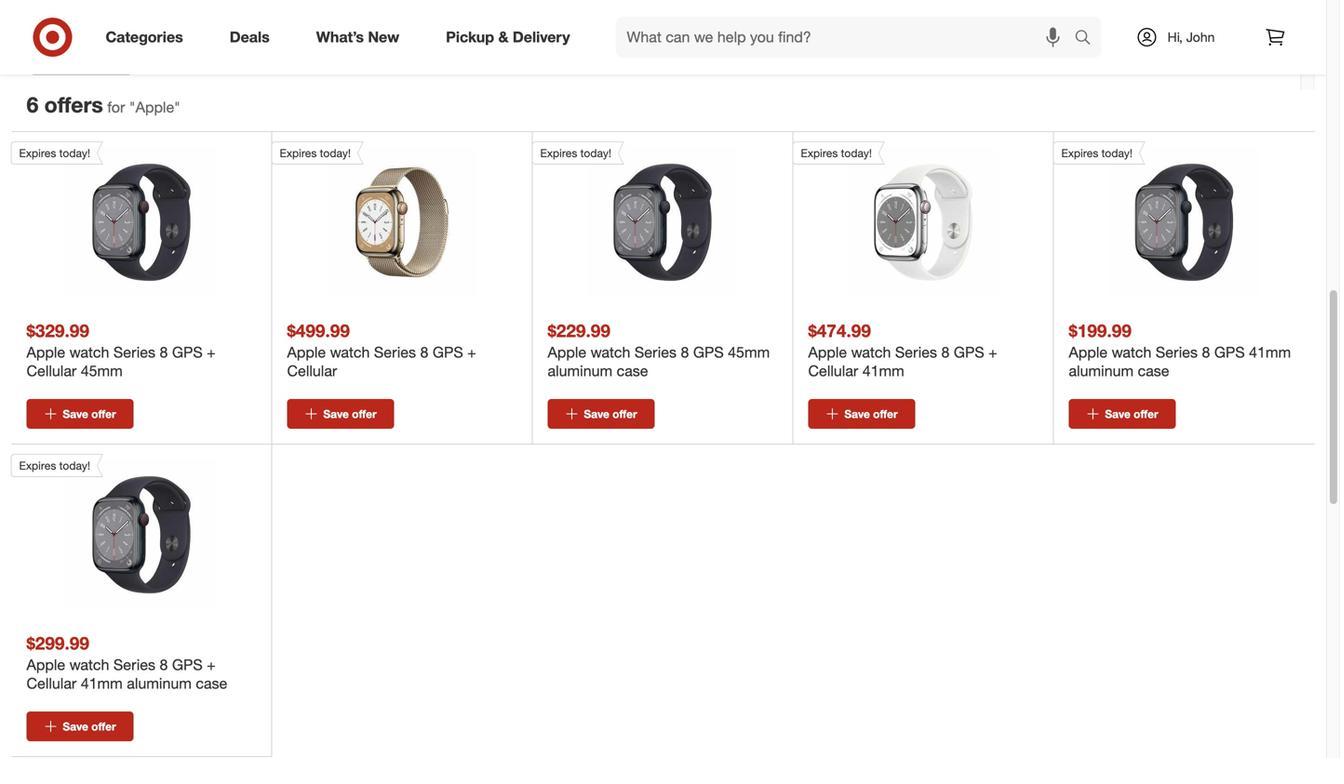 Task type: describe. For each thing, give the bounding box(es) containing it.
series for $299.99
[[113, 656, 155, 674]]

pickup & delivery
[[446, 28, 570, 46]]

1 " from the left
[[129, 98, 136, 116]]

deals link
[[214, 17, 293, 58]]

categories
[[106, 28, 183, 46]]

$474.99
[[808, 320, 871, 342]]

what's new link
[[300, 17, 423, 58]]

offer for $474.99
[[873, 407, 898, 421]]

search button
[[1066, 17, 1111, 61]]

$229.99
[[548, 320, 611, 342]]

cellular for $299.99
[[27, 675, 77, 693]]

watch for $299.99
[[69, 656, 109, 674]]

$229.99 apple watch series 8 gps 45mm aluminum case
[[548, 320, 770, 380]]

6 offer s for " apple "
[[27, 91, 180, 118]]

expires today! button for $229.99
[[532, 142, 738, 298]]

categories link
[[90, 17, 206, 58]]

case inside $299.99 apple watch series 8 gps + cellular 41mm aluminum case
[[196, 675, 227, 693]]

$329.99
[[27, 320, 89, 342]]

What can we help you find? suggestions appear below search field
[[616, 17, 1079, 58]]

cellular for $499.99
[[287, 362, 337, 380]]

&
[[498, 28, 509, 46]]

series for $229.99
[[635, 344, 677, 362]]

save for $474.99
[[845, 407, 870, 421]]

expires today! button for $329.99
[[11, 142, 217, 298]]

pickup
[[446, 28, 494, 46]]

save for $229.99
[[584, 407, 610, 421]]

series for $199.99
[[1156, 344, 1198, 362]]

pickup & delivery link
[[430, 17, 593, 58]]

offer for $499.99
[[352, 407, 377, 421]]

expires for $474.99
[[801, 146, 838, 160]]

apple for $199.99
[[1069, 344, 1108, 362]]

save for $499.99
[[323, 407, 349, 421]]

expires for $199.99
[[1062, 146, 1099, 160]]

offer for $229.99
[[613, 407, 637, 421]]

series for $329.99
[[113, 344, 155, 362]]

expires today! button for $199.99
[[1053, 142, 1260, 298]]

watch for $499.99
[[330, 344, 370, 362]]

gps for $499.99
[[433, 344, 463, 362]]

search
[[1066, 30, 1111, 48]]

for
[[107, 98, 125, 116]]

expires today! for $329.99
[[19, 146, 90, 160]]

series for $499.99
[[374, 344, 416, 362]]

gps for $329.99
[[172, 344, 203, 362]]

save offer button for $329.99
[[27, 399, 134, 429]]

expires for $299.99
[[19, 459, 56, 473]]

save offer button for $299.99
[[27, 712, 134, 742]]

save offer for $299.99
[[63, 720, 116, 734]]

today! for $199.99
[[1102, 146, 1133, 160]]

series for $474.99
[[895, 344, 937, 362]]

expires for $329.99
[[19, 146, 56, 160]]

save offer for $199.99
[[1105, 407, 1159, 421]]

$474.99 apple watch series 8 gps + cellular 41mm
[[808, 320, 998, 380]]

$499.99
[[287, 320, 350, 342]]

deals
[[230, 28, 270, 46]]

what's
[[316, 28, 364, 46]]

save offer button for $499.99
[[287, 399, 394, 429]]

aluminum for $229.99
[[548, 362, 613, 380]]

8 for $474.99
[[942, 344, 950, 362]]

what's new
[[316, 28, 399, 46]]

cellular for $474.99
[[808, 362, 858, 380]]

save offer for $499.99
[[323, 407, 377, 421]]

gps for $299.99
[[172, 656, 203, 674]]

save for $299.99
[[63, 720, 88, 734]]

today! for $499.99
[[320, 146, 351, 160]]

45mm inside $229.99 apple watch series 8 gps 45mm aluminum case
[[728, 344, 770, 362]]

expires today! for $499.99
[[280, 146, 351, 160]]

45mm inside $329.99 apple watch series 8 gps + cellular 45mm
[[81, 362, 123, 380]]

save for $199.99
[[1105, 407, 1131, 421]]

$199.99 apple watch series 8 gps 41mm aluminum case
[[1069, 320, 1291, 380]]

today! for $329.99
[[59, 146, 90, 160]]



Task type: vqa. For each thing, say whether or not it's contained in the screenshot.
ADD to the bottom
no



Task type: locate. For each thing, give the bounding box(es) containing it.
save offer button down $329.99 apple watch series 8 gps + cellular 45mm
[[27, 399, 134, 429]]

expires today! button
[[11, 142, 217, 298], [271, 142, 478, 298], [532, 142, 738, 298], [793, 142, 999, 298], [1053, 142, 1260, 298], [11, 454, 217, 611]]

0 horizontal spatial 41mm
[[81, 675, 123, 693]]

new
[[368, 28, 399, 46]]

apple for $499.99
[[287, 344, 326, 362]]

series inside $229.99 apple watch series 8 gps 45mm aluminum case
[[635, 344, 677, 362]]

offer for $199.99
[[1134, 407, 1159, 421]]

offer down $474.99 apple watch series 8 gps + cellular 41mm
[[873, 407, 898, 421]]

save offer button down $299.99 apple watch series 8 gps + cellular 41mm aluminum case
[[27, 712, 134, 742]]

apple for $474.99
[[808, 344, 847, 362]]

aluminum
[[548, 362, 613, 380], [1069, 362, 1134, 380], [127, 675, 192, 693]]

series inside $329.99 apple watch series 8 gps + cellular 45mm
[[113, 344, 155, 362]]

0 vertical spatial 45mm
[[728, 344, 770, 362]]

apple down $199.99
[[1069, 344, 1108, 362]]

41mm inside $199.99 apple watch series 8 gps 41mm aluminum case
[[1249, 344, 1291, 362]]

today! for $299.99
[[59, 459, 90, 473]]

watch for $199.99
[[1112, 344, 1152, 362]]

apple right for
[[136, 98, 174, 116]]

case for $229.99
[[617, 362, 648, 380]]

save offer for $229.99
[[584, 407, 637, 421]]

offer down $329.99 apple watch series 8 gps + cellular 45mm
[[91, 407, 116, 421]]

apple for $229.99
[[548, 344, 587, 362]]

41mm
[[1249, 344, 1291, 362], [863, 362, 905, 380], [81, 675, 123, 693]]

john
[[1187, 29, 1215, 45]]

+ for $329.99
[[207, 344, 216, 362]]

$199.99
[[1069, 320, 1132, 342]]

0 vertical spatial 41mm
[[1249, 344, 1291, 362]]

cellular inside $329.99 apple watch series 8 gps + cellular 45mm
[[27, 362, 77, 380]]

0 horizontal spatial 45mm
[[81, 362, 123, 380]]

save for $329.99
[[63, 407, 88, 421]]

offer right 6
[[44, 91, 92, 118]]

delivery
[[513, 28, 570, 46]]

1 horizontal spatial aluminum
[[548, 362, 613, 380]]

aluminum inside $229.99 apple watch series 8 gps 45mm aluminum case
[[548, 362, 613, 380]]

case
[[617, 362, 648, 380], [1138, 362, 1170, 380], [196, 675, 227, 693]]

apple inside $499.99 apple watch series 8 gps + cellular
[[287, 344, 326, 362]]

save offer button down $199.99 apple watch series 8 gps 41mm aluminum case
[[1069, 399, 1176, 429]]

aluminum inside $299.99 apple watch series 8 gps + cellular 41mm aluminum case
[[127, 675, 192, 693]]

save offer down $474.99 apple watch series 8 gps + cellular 41mm
[[845, 407, 898, 421]]

watch inside $499.99 apple watch series 8 gps + cellular
[[330, 344, 370, 362]]

expires for $499.99
[[280, 146, 317, 160]]

+ inside $299.99 apple watch series 8 gps + cellular 41mm aluminum case
[[207, 656, 216, 674]]

save offer down $199.99 apple watch series 8 gps 41mm aluminum case
[[1105, 407, 1159, 421]]

gps
[[172, 344, 203, 362], [433, 344, 463, 362], [693, 344, 724, 362], [954, 344, 985, 362], [1215, 344, 1245, 362], [172, 656, 203, 674]]

apple inside $229.99 apple watch series 8 gps 45mm aluminum case
[[548, 344, 587, 362]]

$299.99
[[27, 633, 89, 654]]

cellular down $329.99
[[27, 362, 77, 380]]

cellular down $499.99
[[287, 362, 337, 380]]

save offer down $299.99 apple watch series 8 gps + cellular 41mm aluminum case
[[63, 720, 116, 734]]

watch inside $474.99 apple watch series 8 gps + cellular 41mm
[[851, 344, 891, 362]]

gps inside $329.99 apple watch series 8 gps + cellular 45mm
[[172, 344, 203, 362]]

save down $474.99 apple watch series 8 gps + cellular 41mm
[[845, 407, 870, 421]]

gps inside $299.99 apple watch series 8 gps + cellular 41mm aluminum case
[[172, 656, 203, 674]]

cellular down $474.99
[[808, 362, 858, 380]]

case inside $229.99 apple watch series 8 gps 45mm aluminum case
[[617, 362, 648, 380]]

save offer down $329.99 apple watch series 8 gps + cellular 45mm
[[63, 407, 116, 421]]

apple down $329.99
[[27, 344, 65, 362]]

offer down $499.99 apple watch series 8 gps + cellular
[[352, 407, 377, 421]]

expires today! button for $499.99
[[271, 142, 478, 298]]

watch inside $199.99 apple watch series 8 gps 41mm aluminum case
[[1112, 344, 1152, 362]]

watch inside $229.99 apple watch series 8 gps 45mm aluminum case
[[591, 344, 631, 362]]

watch inside $299.99 apple watch series 8 gps + cellular 41mm aluminum case
[[69, 656, 109, 674]]

save down $499.99 apple watch series 8 gps + cellular
[[323, 407, 349, 421]]

apple inside 6 offer s for " apple "
[[136, 98, 174, 116]]

6
[[27, 91, 38, 118]]

expires today! button for $474.99
[[793, 142, 999, 298]]

8
[[160, 344, 168, 362], [420, 344, 429, 362], [681, 344, 689, 362], [942, 344, 950, 362], [1202, 344, 1210, 362], [160, 656, 168, 674]]

offer down $299.99 apple watch series 8 gps + cellular 41mm aluminum case
[[91, 720, 116, 734]]

8 inside $229.99 apple watch series 8 gps 45mm aluminum case
[[681, 344, 689, 362]]

cellular inside $499.99 apple watch series 8 gps + cellular
[[287, 362, 337, 380]]

gps inside $229.99 apple watch series 8 gps 45mm aluminum case
[[693, 344, 724, 362]]

watch for $474.99
[[851, 344, 891, 362]]

cellular for $329.99
[[27, 362, 77, 380]]

+ for $474.99
[[989, 344, 998, 362]]

save down $329.99 apple watch series 8 gps + cellular 45mm
[[63, 407, 88, 421]]

cellular inside $299.99 apple watch series 8 gps + cellular 41mm aluminum case
[[27, 675, 77, 693]]

offer
[[44, 91, 92, 118], [91, 407, 116, 421], [352, 407, 377, 421], [613, 407, 637, 421], [873, 407, 898, 421], [1134, 407, 1159, 421], [91, 720, 116, 734]]

8 for $229.99
[[681, 344, 689, 362]]

+ inside $474.99 apple watch series 8 gps + cellular 41mm
[[989, 344, 998, 362]]

apple for $299.99
[[27, 656, 65, 674]]

2 horizontal spatial aluminum
[[1069, 362, 1134, 380]]

41mm inside $474.99 apple watch series 8 gps + cellular 41mm
[[863, 362, 905, 380]]

expires for $229.99
[[540, 146, 577, 160]]

save offer button down $499.99 apple watch series 8 gps + cellular
[[287, 399, 394, 429]]

1 horizontal spatial case
[[617, 362, 648, 380]]

$499.99 apple watch series 8 gps + cellular
[[287, 320, 476, 380]]

2 vertical spatial 41mm
[[81, 675, 123, 693]]

apple down $499.99
[[287, 344, 326, 362]]

watch down "$299.99" in the bottom left of the page
[[69, 656, 109, 674]]

today! for $474.99
[[841, 146, 872, 160]]

hi, john
[[1168, 29, 1215, 45]]

gps for $199.99
[[1215, 344, 1245, 362]]

expires today! button for $299.99
[[11, 454, 217, 611]]

8 inside $329.99 apple watch series 8 gps + cellular 45mm
[[160, 344, 168, 362]]

cellular
[[27, 362, 77, 380], [287, 362, 337, 380], [808, 362, 858, 380], [27, 675, 77, 693]]

gps inside $499.99 apple watch series 8 gps + cellular
[[433, 344, 463, 362]]

series inside $299.99 apple watch series 8 gps + cellular 41mm aluminum case
[[113, 656, 155, 674]]

gps inside $199.99 apple watch series 8 gps 41mm aluminum case
[[1215, 344, 1245, 362]]

8 inside $199.99 apple watch series 8 gps 41mm aluminum case
[[1202, 344, 1210, 362]]

1 vertical spatial 45mm
[[81, 362, 123, 380]]

apple down "$299.99" in the bottom left of the page
[[27, 656, 65, 674]]

+ inside $329.99 apple watch series 8 gps + cellular 45mm
[[207, 344, 216, 362]]

watch
[[69, 344, 109, 362], [330, 344, 370, 362], [591, 344, 631, 362], [851, 344, 891, 362], [1112, 344, 1152, 362], [69, 656, 109, 674]]

today! for $229.99
[[581, 146, 612, 160]]

watch down $229.99
[[591, 344, 631, 362]]

expires today! for $474.99
[[801, 146, 872, 160]]

apple down $474.99
[[808, 344, 847, 362]]

save offer down $499.99 apple watch series 8 gps + cellular
[[323, 407, 377, 421]]

expires today! for $229.99
[[540, 146, 612, 160]]

save
[[63, 407, 88, 421], [323, 407, 349, 421], [584, 407, 610, 421], [845, 407, 870, 421], [1105, 407, 1131, 421], [63, 720, 88, 734]]

expires
[[19, 146, 56, 160], [280, 146, 317, 160], [540, 146, 577, 160], [801, 146, 838, 160], [1062, 146, 1099, 160], [19, 459, 56, 473]]

apple inside $329.99 apple watch series 8 gps + cellular 45mm
[[27, 344, 65, 362]]

case for $199.99
[[1138, 362, 1170, 380]]

1 horizontal spatial 45mm
[[728, 344, 770, 362]]

aluminum for $199.99
[[1069, 362, 1134, 380]]

apple inside $199.99 apple watch series 8 gps 41mm aluminum case
[[1069, 344, 1108, 362]]

2 horizontal spatial 41mm
[[1249, 344, 1291, 362]]

expires today!
[[19, 146, 90, 160], [280, 146, 351, 160], [540, 146, 612, 160], [801, 146, 872, 160], [1062, 146, 1133, 160], [19, 459, 90, 473]]

$329.99 apple watch series 8 gps + cellular 45mm
[[27, 320, 216, 380]]

save offer for $329.99
[[63, 407, 116, 421]]

save down $299.99 apple watch series 8 gps + cellular 41mm aluminum case
[[63, 720, 88, 734]]

0 horizontal spatial aluminum
[[127, 675, 192, 693]]

series inside $499.99 apple watch series 8 gps + cellular
[[374, 344, 416, 362]]

expires today! for $199.99
[[1062, 146, 1133, 160]]

watch down $499.99
[[330, 344, 370, 362]]

45mm
[[728, 344, 770, 362], [81, 362, 123, 380]]

watch down $329.99
[[69, 344, 109, 362]]

8 for $199.99
[[1202, 344, 1210, 362]]

0 horizontal spatial "
[[129, 98, 136, 116]]

series inside $199.99 apple watch series 8 gps 41mm aluminum case
[[1156, 344, 1198, 362]]

apple down $229.99
[[548, 344, 587, 362]]

hi,
[[1168, 29, 1183, 45]]

+ for $499.99
[[467, 344, 476, 362]]

41mm for $474.99
[[863, 362, 905, 380]]

8 for $329.99
[[160, 344, 168, 362]]

aluminum inside $199.99 apple watch series 8 gps 41mm aluminum case
[[1069, 362, 1134, 380]]

watch for $229.99
[[591, 344, 631, 362]]

+ inside $499.99 apple watch series 8 gps + cellular
[[467, 344, 476, 362]]

offer down $199.99 apple watch series 8 gps 41mm aluminum case
[[1134, 407, 1159, 421]]

save offer down $229.99 apple watch series 8 gps 45mm aluminum case
[[584, 407, 637, 421]]

offer for $299.99
[[91, 720, 116, 734]]

expires today! for $299.99
[[19, 459, 90, 473]]

save offer button down $474.99 apple watch series 8 gps + cellular 41mm
[[808, 399, 915, 429]]

series inside $474.99 apple watch series 8 gps + cellular 41mm
[[895, 344, 937, 362]]

offer down $229.99 apple watch series 8 gps 45mm aluminum case
[[613, 407, 637, 421]]

save offer button for $474.99
[[808, 399, 915, 429]]

save offer for $474.99
[[845, 407, 898, 421]]

save offer
[[63, 407, 116, 421], [323, 407, 377, 421], [584, 407, 637, 421], [845, 407, 898, 421], [1105, 407, 1159, 421], [63, 720, 116, 734]]

s
[[92, 91, 103, 118]]

today!
[[59, 146, 90, 160], [320, 146, 351, 160], [581, 146, 612, 160], [841, 146, 872, 160], [1102, 146, 1133, 160], [59, 459, 90, 473]]

apple inside $299.99 apple watch series 8 gps + cellular 41mm aluminum case
[[27, 656, 65, 674]]

watch down $474.99
[[851, 344, 891, 362]]

2 horizontal spatial case
[[1138, 362, 1170, 380]]

8 inside $299.99 apple watch series 8 gps + cellular 41mm aluminum case
[[160, 656, 168, 674]]

series
[[113, 344, 155, 362], [374, 344, 416, 362], [635, 344, 677, 362], [895, 344, 937, 362], [1156, 344, 1198, 362], [113, 656, 155, 674]]

8 inside $474.99 apple watch series 8 gps + cellular 41mm
[[942, 344, 950, 362]]

8 inside $499.99 apple watch series 8 gps + cellular
[[420, 344, 429, 362]]

offer for $329.99
[[91, 407, 116, 421]]

save offer button for $199.99
[[1069, 399, 1176, 429]]

"
[[129, 98, 136, 116], [174, 98, 180, 116]]

cellular inside $474.99 apple watch series 8 gps + cellular 41mm
[[808, 362, 858, 380]]

1 horizontal spatial "
[[174, 98, 180, 116]]

cellular down "$299.99" in the bottom left of the page
[[27, 675, 77, 693]]

2 " from the left
[[174, 98, 180, 116]]

1 vertical spatial 41mm
[[863, 362, 905, 380]]

41mm inside $299.99 apple watch series 8 gps + cellular 41mm aluminum case
[[81, 675, 123, 693]]

$299.99 apple watch series 8 gps + cellular 41mm aluminum case
[[27, 633, 227, 693]]

8 for $499.99
[[420, 344, 429, 362]]

+ for $299.99
[[207, 656, 216, 674]]

save offer button
[[27, 399, 134, 429], [287, 399, 394, 429], [548, 399, 655, 429], [808, 399, 915, 429], [1069, 399, 1176, 429], [27, 712, 134, 742]]

41mm for $299.99
[[81, 675, 123, 693]]

+
[[207, 344, 216, 362], [467, 344, 476, 362], [989, 344, 998, 362], [207, 656, 216, 674]]

gps for $229.99
[[693, 344, 724, 362]]

0 horizontal spatial case
[[196, 675, 227, 693]]

save offer button down $229.99 apple watch series 8 gps 45mm aluminum case
[[548, 399, 655, 429]]

8 for $299.99
[[160, 656, 168, 674]]

save down $229.99
[[584, 407, 610, 421]]

apple inside $474.99 apple watch series 8 gps + cellular 41mm
[[808, 344, 847, 362]]

apple for $329.99
[[27, 344, 65, 362]]

1 horizontal spatial 41mm
[[863, 362, 905, 380]]

gps for $474.99
[[954, 344, 985, 362]]

save offer button for $229.99
[[548, 399, 655, 429]]

gps inside $474.99 apple watch series 8 gps + cellular 41mm
[[954, 344, 985, 362]]

watch down $199.99
[[1112, 344, 1152, 362]]

save down $199.99
[[1105, 407, 1131, 421]]

case inside $199.99 apple watch series 8 gps 41mm aluminum case
[[1138, 362, 1170, 380]]

watch for $329.99
[[69, 344, 109, 362]]

apple
[[136, 98, 174, 116], [27, 344, 65, 362], [287, 344, 326, 362], [548, 344, 587, 362], [808, 344, 847, 362], [1069, 344, 1108, 362], [27, 656, 65, 674]]

watch inside $329.99 apple watch series 8 gps + cellular 45mm
[[69, 344, 109, 362]]



